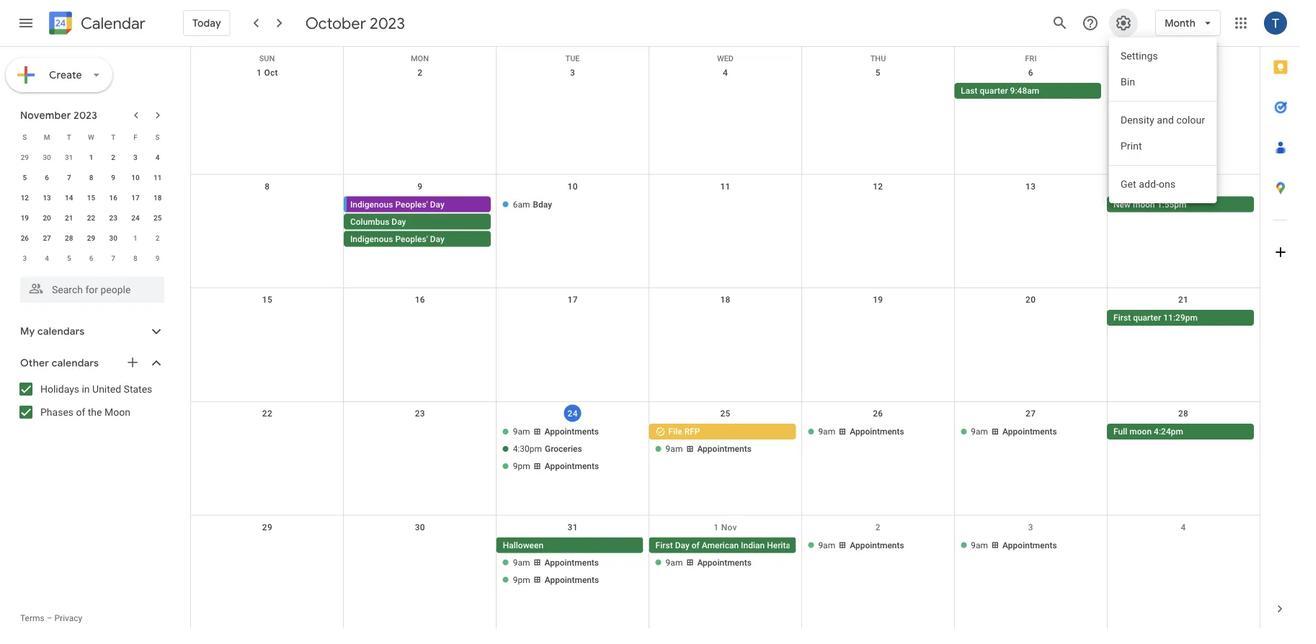 Task type: locate. For each thing, give the bounding box(es) containing it.
row containing 1 oct
[[191, 61, 1260, 175]]

1 vertical spatial 13
[[43, 193, 51, 202]]

2 vertical spatial 6
[[89, 254, 93, 262]]

0 vertical spatial of
[[76, 406, 85, 418]]

0 horizontal spatial 31
[[65, 153, 73, 161]]

1 december element
[[127, 229, 144, 247]]

20
[[43, 213, 51, 222], [1026, 295, 1036, 305]]

first inside cell
[[656, 540, 673, 550]]

row containing s
[[14, 127, 169, 147]]

1 vertical spatial 12
[[21, 193, 29, 202]]

file
[[669, 427, 682, 437]]

2 t from the left
[[111, 133, 116, 141]]

18 inside grid
[[720, 295, 731, 305]]

7
[[67, 173, 71, 182], [111, 254, 115, 262]]

21
[[65, 213, 73, 222], [1179, 295, 1189, 305]]

moon inside button
[[1130, 427, 1152, 437]]

31
[[65, 153, 73, 161], [568, 522, 578, 532]]

new
[[1114, 199, 1131, 209]]

1 vertical spatial 22
[[262, 409, 273, 419]]

9am
[[513, 427, 530, 437], [818, 427, 836, 437], [971, 427, 988, 437], [666, 444, 683, 454], [818, 540, 836, 550], [971, 540, 988, 550], [513, 558, 530, 568], [666, 558, 683, 568]]

15 inside 'november 2023' grid
[[87, 193, 95, 202]]

1 left nov
[[714, 522, 719, 532]]

0 vertical spatial 29
[[21, 153, 29, 161]]

31 up halloween button
[[568, 522, 578, 532]]

0 vertical spatial 24
[[131, 213, 140, 222]]

calendars up 'in' at the bottom
[[52, 357, 99, 370]]

0 horizontal spatial month
[[802, 540, 827, 550]]

2 horizontal spatial 8
[[265, 181, 270, 191]]

1 for 1 nov
[[714, 522, 719, 532]]

of left the
[[76, 406, 85, 418]]

28 inside grid
[[1179, 409, 1189, 419]]

0 vertical spatial quarter
[[980, 86, 1008, 96]]

9 inside grid
[[418, 181, 423, 191]]

12 inside row group
[[21, 193, 29, 202]]

20 inside grid
[[43, 213, 51, 222]]

1 horizontal spatial of
[[692, 540, 700, 550]]

16 inside 'november 2023' grid
[[109, 193, 117, 202]]

indigenous down columbus
[[350, 234, 393, 244]]

30
[[43, 153, 51, 161], [109, 234, 117, 242], [415, 522, 425, 532]]

4
[[723, 68, 728, 78], [156, 153, 160, 161], [45, 254, 49, 262], [1181, 522, 1186, 532]]

privacy
[[54, 613, 82, 624]]

0 vertical spatial 6
[[1028, 68, 1034, 78]]

row
[[191, 47, 1260, 63], [191, 61, 1260, 175], [14, 127, 169, 147], [14, 147, 169, 167], [14, 167, 169, 187], [191, 175, 1260, 288], [14, 187, 169, 208], [14, 208, 169, 228], [14, 228, 169, 248], [14, 248, 169, 268], [191, 288, 1260, 402], [191, 402, 1260, 516], [191, 516, 1260, 629]]

calendar element
[[46, 9, 146, 40]]

1 vertical spatial quarter
[[1133, 313, 1162, 323]]

first quarter 11:29pm button
[[1107, 310, 1254, 326]]

2 december element
[[149, 229, 166, 247]]

row containing 12
[[14, 187, 169, 208]]

holidays
[[40, 383, 79, 395]]

1 horizontal spatial 12
[[873, 181, 883, 191]]

28 up full moon 4:24pm button
[[1179, 409, 1189, 419]]

quarter right the last
[[980, 86, 1008, 96]]

and
[[1157, 114, 1174, 126]]

5 december element
[[60, 249, 78, 267]]

indigenous
[[350, 199, 393, 209], [350, 234, 393, 244]]

0 horizontal spatial 26
[[21, 234, 29, 242]]

0 vertical spatial peoples'
[[395, 199, 428, 209]]

first left 11:29pm
[[1114, 313, 1131, 323]]

9 down the 2 december element
[[156, 254, 160, 262]]

0 vertical spatial 18
[[154, 193, 162, 202]]

get add-ons
[[1121, 178, 1176, 190]]

peoples' up columbus day button
[[395, 199, 428, 209]]

1 vertical spatial 21
[[1179, 295, 1189, 305]]

day up columbus day button
[[430, 199, 445, 209]]

s up 29 october element
[[23, 133, 27, 141]]

1 horizontal spatial 13
[[1026, 181, 1036, 191]]

2 horizontal spatial 6
[[1028, 68, 1034, 78]]

the
[[88, 406, 102, 418]]

first inside row
[[1114, 313, 1131, 323]]

2 9pm from the top
[[513, 575, 530, 585]]

3 december element
[[16, 249, 33, 267]]

0 horizontal spatial 19
[[21, 213, 29, 222]]

1 left oct
[[257, 68, 262, 78]]

month right settings menu icon
[[1165, 17, 1196, 30]]

0 vertical spatial 21
[[65, 213, 73, 222]]

1 horizontal spatial 26
[[873, 409, 883, 419]]

1 vertical spatial 28
[[1179, 409, 1189, 419]]

1 horizontal spatial 9
[[156, 254, 160, 262]]

13
[[1026, 181, 1036, 191], [43, 193, 51, 202]]

1 vertical spatial of
[[692, 540, 700, 550]]

indigenous peoples' day button down columbus day button
[[344, 231, 491, 247]]

calendars for my calendars
[[37, 325, 85, 338]]

1 indigenous from the top
[[350, 199, 393, 209]]

month right heritage
[[802, 540, 827, 550]]

density and colour
[[1121, 114, 1206, 126]]

2 horizontal spatial 30
[[415, 522, 425, 532]]

10
[[131, 173, 140, 182], [568, 181, 578, 191]]

21 down 14
[[65, 213, 73, 222]]

0 horizontal spatial 16
[[109, 193, 117, 202]]

26 inside grid
[[873, 409, 883, 419]]

grid
[[190, 47, 1260, 629]]

settings
[[1121, 50, 1158, 62]]

1 vertical spatial 19
[[873, 295, 883, 305]]

1 vertical spatial peoples'
[[395, 234, 428, 244]]

last quarter 9:48am
[[961, 86, 1040, 96]]

day left "american"
[[675, 540, 690, 550]]

wed
[[717, 54, 734, 63]]

24 inside 'november 2023' grid
[[131, 213, 140, 222]]

full
[[1114, 427, 1128, 437]]

2 indigenous from the top
[[350, 234, 393, 244]]

2 vertical spatial 29
[[262, 522, 273, 532]]

18 element
[[149, 189, 166, 206]]

5 down 29 october element
[[23, 173, 27, 182]]

0 vertical spatial 7
[[67, 173, 71, 182]]

5
[[876, 68, 881, 78], [23, 173, 27, 182], [67, 254, 71, 262]]

bin
[[1121, 76, 1136, 88]]

1 down w
[[89, 153, 93, 161]]

first quarter 11:29pm
[[1114, 313, 1198, 323]]

29 element
[[83, 229, 100, 247]]

9pm for 9am
[[513, 575, 530, 585]]

18
[[154, 193, 162, 202], [720, 295, 731, 305]]

4:30pm groceries
[[513, 444, 582, 454]]

30 for 1 nov
[[415, 522, 425, 532]]

today
[[192, 17, 221, 30]]

0 horizontal spatial 27
[[43, 234, 51, 242]]

1 vertical spatial 29
[[87, 234, 95, 242]]

indigenous peoples' day button up columbus day button
[[347, 197, 491, 212]]

2 horizontal spatial 29
[[262, 522, 273, 532]]

6 down 29 element
[[89, 254, 93, 262]]

9pm
[[513, 461, 530, 471], [513, 575, 530, 585]]

day
[[430, 199, 445, 209], [392, 217, 406, 227], [430, 234, 445, 244], [675, 540, 690, 550]]

1 vertical spatial first
[[656, 540, 673, 550]]

grid containing 1 oct
[[190, 47, 1260, 629]]

0 horizontal spatial 13
[[43, 193, 51, 202]]

29 inside row
[[87, 234, 95, 242]]

0 vertical spatial 5
[[876, 68, 881, 78]]

9 up columbus day button
[[418, 181, 423, 191]]

1 horizontal spatial 5
[[67, 254, 71, 262]]

0 vertical spatial 25
[[154, 213, 162, 222]]

6 down '30 october' element
[[45, 173, 49, 182]]

28 up 5 december element
[[65, 234, 73, 242]]

24 up 1 december element
[[131, 213, 140, 222]]

my calendars button
[[3, 320, 179, 343]]

terms
[[20, 613, 44, 624]]

10 inside row group
[[131, 173, 140, 182]]

other calendars
[[20, 357, 99, 370]]

row group
[[14, 147, 169, 268]]

calendars up other calendars
[[37, 325, 85, 338]]

1 vertical spatial calendars
[[52, 357, 99, 370]]

31 october element
[[60, 148, 78, 166]]

0 vertical spatial 20
[[43, 213, 51, 222]]

9pm down 4:30pm
[[513, 461, 530, 471]]

Search for people text field
[[29, 277, 156, 303]]

indigenous up columbus
[[350, 199, 393, 209]]

19 inside row group
[[21, 213, 29, 222]]

0 vertical spatial 16
[[109, 193, 117, 202]]

0 horizontal spatial 15
[[87, 193, 95, 202]]

None search field
[[0, 271, 179, 303]]

cell containing file rfp
[[649, 424, 802, 476]]

0 horizontal spatial 6
[[45, 173, 49, 182]]

2023 right october
[[370, 13, 405, 33]]

1 vertical spatial 30
[[109, 234, 117, 242]]

1 horizontal spatial 22
[[262, 409, 273, 419]]

0 horizontal spatial 8
[[89, 173, 93, 182]]

1 vertical spatial 24
[[568, 408, 578, 418]]

25 up file rfp button
[[720, 409, 731, 419]]

row containing 15
[[191, 288, 1260, 402]]

moon inside button
[[1133, 199, 1155, 209]]

29 for 1 nov
[[262, 522, 273, 532]]

0 vertical spatial 28
[[65, 234, 73, 242]]

0 horizontal spatial first
[[656, 540, 673, 550]]

31 inside 31 october element
[[65, 153, 73, 161]]

7 up 14 element
[[67, 173, 71, 182]]

row containing 3
[[14, 248, 169, 268]]

0 vertical spatial indigenous
[[350, 199, 393, 209]]

1 vertical spatial 25
[[720, 409, 731, 419]]

peoples' down columbus day button
[[395, 234, 428, 244]]

1 s from the left
[[23, 133, 27, 141]]

main drawer image
[[17, 14, 35, 32]]

nov
[[721, 522, 737, 532]]

1 vertical spatial 31
[[568, 522, 578, 532]]

quarter inside "button"
[[980, 86, 1008, 96]]

1 vertical spatial indigenous
[[350, 234, 393, 244]]

23
[[109, 213, 117, 222], [415, 409, 425, 419]]

16
[[109, 193, 117, 202], [415, 295, 425, 305]]

1 vertical spatial 7
[[111, 254, 115, 262]]

29 for 1
[[21, 153, 29, 161]]

6
[[1028, 68, 1034, 78], [45, 173, 49, 182], [89, 254, 93, 262]]

1 horizontal spatial 21
[[1179, 295, 1189, 305]]

moon down get add-ons
[[1133, 199, 1155, 209]]

0 horizontal spatial 21
[[65, 213, 73, 222]]

22 element
[[83, 209, 100, 226]]

cell
[[344, 83, 496, 100], [496, 83, 649, 100], [802, 83, 955, 100], [1107, 83, 1260, 100], [191, 197, 344, 248], [344, 197, 497, 248], [955, 197, 1107, 248], [496, 310, 649, 327], [649, 310, 802, 327], [955, 310, 1107, 327], [191, 424, 344, 476], [496, 424, 649, 476], [649, 424, 802, 476], [191, 537, 344, 589], [344, 537, 496, 589], [496, 537, 649, 589], [649, 537, 827, 589]]

appointments
[[545, 427, 599, 437], [850, 427, 904, 437], [1003, 427, 1057, 437], [697, 444, 752, 454], [545, 461, 599, 471], [850, 540, 904, 550], [1003, 540, 1057, 550], [545, 558, 599, 568], [697, 558, 752, 568], [545, 575, 599, 585]]

t left f
[[111, 133, 116, 141]]

15 element
[[83, 189, 100, 206]]

states
[[124, 383, 152, 395]]

25 up the 2 december element
[[154, 213, 162, 222]]

1 horizontal spatial 19
[[873, 295, 883, 305]]

0 horizontal spatial 11
[[154, 173, 162, 182]]

1 horizontal spatial first
[[1114, 313, 1131, 323]]

of
[[76, 406, 85, 418], [692, 540, 700, 550]]

0 horizontal spatial t
[[67, 133, 71, 141]]

22
[[87, 213, 95, 222], [262, 409, 273, 419]]

s right f
[[155, 133, 160, 141]]

1 horizontal spatial 27
[[1026, 409, 1036, 419]]

1 horizontal spatial t
[[111, 133, 116, 141]]

calendar
[[81, 13, 146, 34]]

last
[[961, 86, 978, 96]]

24 inside grid
[[568, 408, 578, 418]]

5 down thu
[[876, 68, 881, 78]]

0 horizontal spatial 17
[[131, 193, 140, 202]]

create
[[49, 68, 82, 81]]

october 2023
[[305, 13, 405, 33]]

1 vertical spatial 23
[[415, 409, 425, 419]]

calendars
[[37, 325, 85, 338], [52, 357, 99, 370]]

1 vertical spatial month
[[802, 540, 827, 550]]

6 down fri
[[1028, 68, 1034, 78]]

25
[[154, 213, 162, 222], [720, 409, 731, 419]]

t up 31 october element
[[67, 133, 71, 141]]

first day of american indian heritage month button
[[649, 537, 827, 553]]

0 horizontal spatial 7
[[67, 173, 71, 182]]

21 up 11:29pm
[[1179, 295, 1189, 305]]

9pm down halloween at bottom left
[[513, 575, 530, 585]]

11
[[154, 173, 162, 182], [720, 181, 731, 191]]

last quarter 9:48am button
[[955, 83, 1102, 99]]

13 inside grid
[[1026, 181, 1036, 191]]

1 horizontal spatial 30
[[109, 234, 117, 242]]

holidays in united states
[[40, 383, 152, 395]]

0 vertical spatial 26
[[21, 234, 29, 242]]

indigenous peoples' day button
[[347, 197, 491, 212], [344, 231, 491, 247]]

0 horizontal spatial quarter
[[980, 86, 1008, 96]]

1 vertical spatial 2023
[[74, 109, 97, 122]]

22 inside 'element'
[[87, 213, 95, 222]]

0 horizontal spatial 20
[[43, 213, 51, 222]]

0 horizontal spatial 12
[[21, 193, 29, 202]]

27
[[43, 234, 51, 242], [1026, 409, 1036, 419]]

1 peoples' from the top
[[395, 199, 428, 209]]

t
[[67, 133, 71, 141], [111, 133, 116, 141]]

0 horizontal spatial 30
[[43, 153, 51, 161]]

month inside month popup button
[[1165, 17, 1196, 30]]

17
[[131, 193, 140, 202], [568, 295, 578, 305]]

quarter left 11:29pm
[[1133, 313, 1162, 323]]

quarter inside button
[[1133, 313, 1162, 323]]

3
[[570, 68, 575, 78], [133, 153, 138, 161], [23, 254, 27, 262], [1028, 522, 1034, 532]]

moon
[[1133, 199, 1155, 209], [1130, 427, 1152, 437]]

1 oct
[[257, 68, 278, 78]]

0 vertical spatial calendars
[[37, 325, 85, 338]]

4 december element
[[38, 249, 56, 267]]

0 horizontal spatial 2023
[[74, 109, 97, 122]]

30 inside grid
[[415, 522, 425, 532]]

0 vertical spatial 9pm
[[513, 461, 530, 471]]

of left "american"
[[692, 540, 700, 550]]

row containing 5
[[14, 167, 169, 187]]

moon right the full
[[1130, 427, 1152, 437]]

cell containing 9am
[[496, 424, 649, 476]]

9pm inside row
[[513, 461, 530, 471]]

31 right '30 october' element
[[65, 153, 73, 161]]

9
[[111, 173, 115, 182], [418, 181, 423, 191], [156, 254, 160, 262]]

24
[[131, 213, 140, 222], [568, 408, 578, 418]]

2023 up w
[[74, 109, 97, 122]]

quarter
[[980, 86, 1008, 96], [1133, 313, 1162, 323]]

ons
[[1159, 178, 1176, 190]]

9 up 16 element at the left of the page
[[111, 173, 115, 182]]

settings menu image
[[1115, 14, 1133, 32]]

29 inside grid
[[262, 522, 273, 532]]

settings menu menu
[[1110, 37, 1217, 203]]

0 vertical spatial 12
[[873, 181, 883, 191]]

21 inside grid
[[1179, 295, 1189, 305]]

8
[[89, 173, 93, 182], [265, 181, 270, 191], [133, 254, 138, 262]]

7 december element
[[105, 249, 122, 267]]

0 vertical spatial 23
[[109, 213, 117, 222]]

1 9pm from the top
[[513, 461, 530, 471]]

7 down 30 element
[[111, 254, 115, 262]]

11 element
[[149, 169, 166, 186]]

other calendars list
[[3, 378, 179, 424]]

31 for 1
[[65, 153, 73, 161]]

0 vertical spatial 17
[[131, 193, 140, 202]]

1 vertical spatial 16
[[415, 295, 425, 305]]

november 2023 grid
[[14, 127, 169, 268]]

1 horizontal spatial 25
[[720, 409, 731, 419]]

other
[[20, 357, 49, 370]]

month
[[1165, 17, 1196, 30], [802, 540, 827, 550]]

tab list
[[1261, 47, 1300, 589]]

1 vertical spatial 6
[[45, 173, 49, 182]]

2
[[418, 68, 423, 78], [111, 153, 115, 161], [156, 234, 160, 242], [876, 522, 881, 532]]

28
[[65, 234, 73, 242], [1179, 409, 1189, 419]]

26
[[21, 234, 29, 242], [873, 409, 883, 419]]

20 element
[[38, 209, 56, 226]]

31 inside grid
[[568, 522, 578, 532]]

24 up "groceries" at the bottom
[[568, 408, 578, 418]]

first for first day of american indian heritage month
[[656, 540, 673, 550]]

18 inside row group
[[154, 193, 162, 202]]

month button
[[1156, 6, 1221, 40]]

1 down 24 element
[[133, 234, 138, 242]]

1 horizontal spatial 31
[[568, 522, 578, 532]]

0 vertical spatial 15
[[87, 193, 95, 202]]

0 horizontal spatial 29
[[21, 153, 29, 161]]

4:30pm
[[513, 444, 542, 454]]

5 down 28 element
[[67, 254, 71, 262]]

0 vertical spatial 31
[[65, 153, 73, 161]]

0 horizontal spatial s
[[23, 133, 27, 141]]

first left "american"
[[656, 540, 673, 550]]

column header
[[1108, 47, 1260, 61]]

2023 for november 2023
[[74, 109, 97, 122]]

2 vertical spatial 5
[[67, 254, 71, 262]]

0 vertical spatial first
[[1114, 313, 1131, 323]]

19
[[21, 213, 29, 222], [873, 295, 883, 305]]

row containing 26
[[14, 228, 169, 248]]



Task type: describe. For each thing, give the bounding box(es) containing it.
12 inside grid
[[873, 181, 883, 191]]

day right columbus
[[392, 217, 406, 227]]

1 horizontal spatial 7
[[111, 254, 115, 262]]

21 inside row group
[[65, 213, 73, 222]]

19 inside grid
[[873, 295, 883, 305]]

united
[[92, 383, 121, 395]]

1:55pm
[[1157, 199, 1187, 209]]

10 element
[[127, 169, 144, 186]]

14
[[65, 193, 73, 202]]

30 element
[[105, 229, 122, 247]]

of inside other calendars list
[[76, 406, 85, 418]]

first for first quarter 11:29pm
[[1114, 313, 1131, 323]]

2 horizontal spatial 5
[[876, 68, 881, 78]]

1 for 1 oct
[[257, 68, 262, 78]]

cell containing indigenous peoples' day
[[344, 197, 497, 248]]

colour
[[1177, 114, 1206, 126]]

full moon 4:24pm
[[1114, 427, 1184, 437]]

9 december element
[[149, 249, 166, 267]]

6 december element
[[83, 249, 100, 267]]

17 inside row group
[[131, 193, 140, 202]]

17 element
[[127, 189, 144, 206]]

26 element
[[16, 229, 33, 247]]

column header inside row
[[1108, 47, 1260, 61]]

bday
[[533, 199, 552, 209]]

fri
[[1025, 54, 1037, 63]]

add other calendars image
[[125, 355, 140, 370]]

day inside button
[[675, 540, 690, 550]]

29 october element
[[16, 148, 33, 166]]

1 horizontal spatial 6
[[89, 254, 93, 262]]

cell containing first day of american indian heritage month
[[649, 537, 827, 589]]

6 inside grid
[[1028, 68, 1034, 78]]

6am bday
[[513, 199, 552, 209]]

30 october element
[[38, 148, 56, 166]]

row containing 24
[[191, 402, 1260, 516]]

13 inside row group
[[43, 193, 51, 202]]

22 inside grid
[[262, 409, 273, 419]]

8 inside grid
[[265, 181, 270, 191]]

12 element
[[16, 189, 33, 206]]

14 element
[[60, 189, 78, 206]]

23 element
[[105, 209, 122, 226]]

1 t from the left
[[67, 133, 71, 141]]

25 inside row group
[[154, 213, 162, 222]]

13 element
[[38, 189, 56, 206]]

6am
[[513, 199, 530, 209]]

oct
[[264, 68, 278, 78]]

2 s from the left
[[155, 133, 160, 141]]

file rfp button
[[649, 424, 796, 440]]

heritage
[[767, 540, 800, 550]]

groceries
[[545, 444, 582, 454]]

my calendars
[[20, 325, 85, 338]]

full moon 4:24pm button
[[1107, 424, 1254, 440]]

halloween
[[503, 540, 544, 550]]

new moon 1:55pm
[[1114, 199, 1187, 209]]

moon for new
[[1133, 199, 1155, 209]]

indigenous peoples' day columbus day indigenous peoples' day
[[350, 199, 445, 244]]

my
[[20, 325, 35, 338]]

sun
[[259, 54, 275, 63]]

row containing 8
[[191, 175, 1260, 288]]

print
[[1121, 140, 1143, 152]]

26 inside 'november 2023' grid
[[21, 234, 29, 242]]

october
[[305, 13, 366, 33]]

f
[[133, 133, 137, 141]]

other calendars button
[[3, 352, 179, 375]]

halloween button
[[496, 537, 643, 553]]

8 december element
[[127, 249, 144, 267]]

–
[[47, 613, 52, 624]]

columbus day button
[[344, 214, 491, 230]]

1 vertical spatial indigenous peoples' day button
[[344, 231, 491, 247]]

1 horizontal spatial 16
[[415, 295, 425, 305]]

1 for 1 december element
[[133, 234, 138, 242]]

27 element
[[38, 229, 56, 247]]

file rfp
[[669, 427, 700, 437]]

25 element
[[149, 209, 166, 226]]

day down columbus day button
[[430, 234, 445, 244]]

0 horizontal spatial 9
[[111, 173, 115, 182]]

28 element
[[60, 229, 78, 247]]

phases
[[40, 406, 74, 418]]

quarter for 11:29pm
[[1133, 313, 1162, 323]]

month inside the first day of american indian heritage month button
[[802, 540, 827, 550]]

1 nov
[[714, 522, 737, 532]]

in
[[82, 383, 90, 395]]

columbus
[[350, 217, 390, 227]]

11:29pm
[[1164, 313, 1198, 323]]

calendars for other calendars
[[52, 357, 99, 370]]

row containing sun
[[191, 47, 1260, 63]]

privacy link
[[54, 613, 82, 624]]

0 vertical spatial indigenous peoples' day button
[[347, 197, 491, 212]]

1 horizontal spatial 11
[[720, 181, 731, 191]]

create button
[[6, 58, 112, 92]]

25 inside grid
[[720, 409, 731, 419]]

of inside button
[[692, 540, 700, 550]]

add-
[[1139, 178, 1159, 190]]

calendar heading
[[78, 13, 146, 34]]

first day of american indian heritage month
[[656, 540, 827, 550]]

17 inside grid
[[568, 295, 578, 305]]

10 inside grid
[[568, 181, 578, 191]]

16 element
[[105, 189, 122, 206]]

9pm for 4:30pm
[[513, 461, 530, 471]]

mon
[[411, 54, 429, 63]]

0 horizontal spatial 23
[[109, 213, 117, 222]]

27 inside 'november 2023' grid
[[43, 234, 51, 242]]

terms – privacy
[[20, 613, 82, 624]]

1 horizontal spatial 15
[[262, 295, 273, 305]]

american
[[702, 540, 739, 550]]

19 element
[[16, 209, 33, 226]]

21 element
[[60, 209, 78, 226]]

m
[[44, 133, 50, 141]]

phases of the moon
[[40, 406, 130, 418]]

thu
[[871, 54, 886, 63]]

4:24pm
[[1154, 427, 1184, 437]]

11 inside 'november 2023' grid
[[154, 173, 162, 182]]

cell containing halloween
[[496, 537, 649, 589]]

30 inside row
[[109, 234, 117, 242]]

31 for 1 nov
[[568, 522, 578, 532]]

1 horizontal spatial 20
[[1026, 295, 1036, 305]]

density
[[1121, 114, 1155, 126]]

9:48am
[[1010, 86, 1040, 96]]

indian
[[741, 540, 765, 550]]

row group containing 29
[[14, 147, 169, 268]]

new moon 1:55pm button
[[1107, 197, 1254, 212]]

w
[[88, 133, 94, 141]]

november 2023
[[20, 109, 97, 122]]

moon for full
[[1130, 427, 1152, 437]]

2 peoples' from the top
[[395, 234, 428, 244]]

today button
[[183, 6, 230, 40]]

rfp
[[685, 427, 700, 437]]

2023 for october 2023
[[370, 13, 405, 33]]

moon
[[104, 406, 130, 418]]

row containing 19
[[14, 208, 169, 228]]

1 horizontal spatial 8
[[133, 254, 138, 262]]

tue
[[565, 54, 580, 63]]

28 inside 'november 2023' grid
[[65, 234, 73, 242]]

get
[[1121, 178, 1137, 190]]

terms link
[[20, 613, 44, 624]]

november
[[20, 109, 71, 122]]

1 vertical spatial 5
[[23, 173, 27, 182]]

1 vertical spatial 27
[[1026, 409, 1036, 419]]

24 element
[[127, 209, 144, 226]]

30 for 1
[[43, 153, 51, 161]]

quarter for 9:48am
[[980, 86, 1008, 96]]

1 horizontal spatial 23
[[415, 409, 425, 419]]



Task type: vqa. For each thing, say whether or not it's contained in the screenshot.


